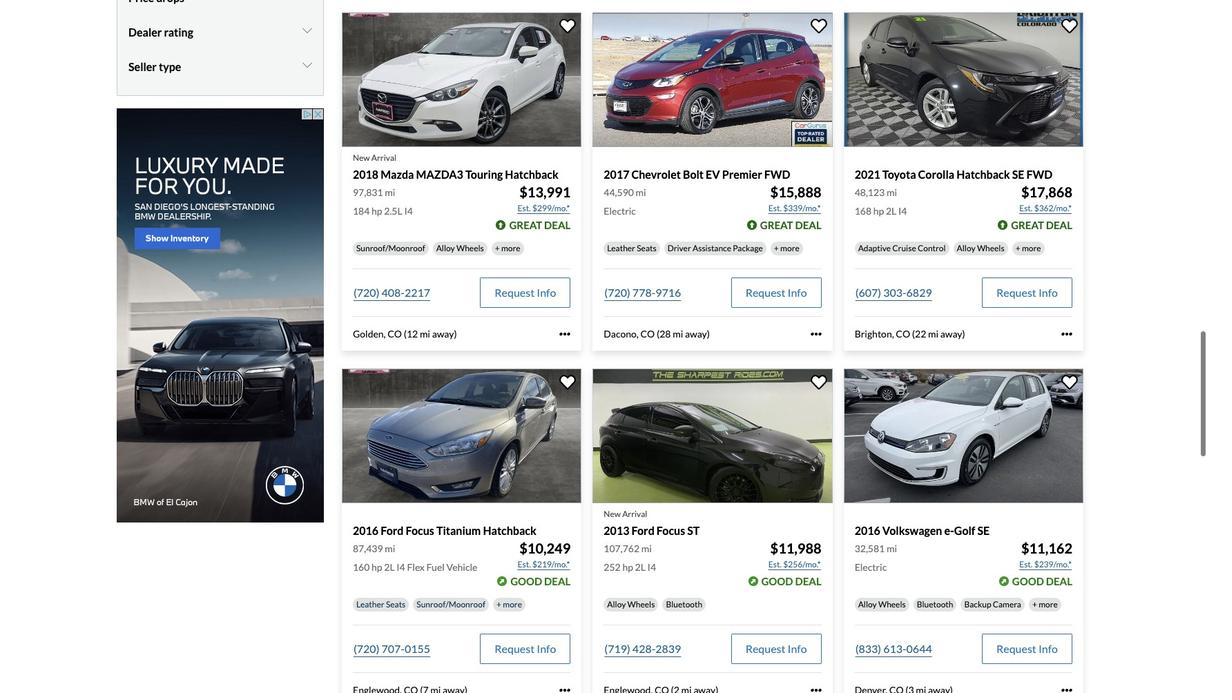 Task type: describe. For each thing, give the bounding box(es) containing it.
ellipsis h image
[[1062, 685, 1073, 693]]

request info for $11,988
[[746, 642, 807, 656]]

(833) 613-0644
[[855, 642, 932, 656]]

seller type
[[128, 60, 181, 73]]

dacono,
[[604, 328, 639, 340]]

1 bluetooth from the left
[[666, 600, 702, 610]]

backup camera
[[964, 600, 1021, 610]]

info for $15,888
[[788, 286, 807, 299]]

brighton,
[[855, 328, 894, 340]]

request for $11,988
[[746, 642, 786, 656]]

2017
[[604, 168, 630, 181]]

hp for $11,988
[[623, 562, 633, 573]]

focus inside new arrival 2013 ford focus st
[[657, 524, 685, 537]]

pure white 2016 volkswagen e-golf se hatchback front-wheel drive automatic image
[[844, 369, 1084, 504]]

driver assistance package
[[668, 243, 763, 254]]

est. $219/mo.* button
[[517, 558, 571, 572]]

good for $10,249
[[511, 575, 542, 588]]

est. for $11,988
[[769, 560, 782, 570]]

good deal for $11,988
[[761, 575, 822, 588]]

brighton, co (22 mi away)
[[855, 328, 965, 340]]

(719) 428-2839
[[605, 642, 681, 656]]

$339/mo.*
[[783, 203, 821, 213]]

(720) 408-2217 button
[[353, 278, 431, 308]]

i4 for $10,249
[[397, 562, 405, 573]]

ford inside new arrival 2013 ford focus st
[[632, 524, 655, 537]]

168
[[855, 205, 872, 217]]

request info for $15,888
[[746, 286, 807, 299]]

co for $13,991
[[388, 328, 402, 340]]

2016 for $10,249
[[353, 524, 379, 537]]

control
[[918, 243, 946, 254]]

e-
[[944, 524, 954, 537]]

request info for $17,868
[[997, 286, 1058, 299]]

co for $15,888
[[641, 328, 655, 340]]

type
[[159, 60, 181, 73]]

hp for $17,868
[[873, 205, 884, 217]]

613-
[[883, 642, 907, 656]]

good for $11,162
[[1012, 575, 1044, 588]]

deal for $10,249
[[544, 575, 571, 588]]

(833)
[[855, 642, 881, 656]]

more down est. $219/mo.* button
[[503, 600, 522, 610]]

info for $17,868
[[1039, 286, 1058, 299]]

107,762 mi 252 hp 2l i4
[[604, 543, 656, 573]]

good deal for $11,162
[[1012, 575, 1073, 588]]

(720) for $15,888
[[605, 286, 630, 299]]

(607)
[[855, 286, 881, 299]]

great deal for $13,991
[[509, 219, 571, 231]]

adaptive
[[858, 243, 891, 254]]

(607) 303-6829 button
[[855, 278, 933, 308]]

2021
[[855, 168, 880, 181]]

9716
[[656, 286, 681, 299]]

dealer rating button
[[128, 15, 312, 50]]

package
[[733, 243, 763, 254]]

i4 for $11,988
[[648, 562, 656, 573]]

184
[[353, 205, 370, 217]]

deal for $15,888
[[795, 219, 822, 231]]

mi for $17,868
[[887, 187, 897, 198]]

golf
[[954, 524, 976, 537]]

chevron down image for rating
[[303, 25, 312, 36]]

flex
[[407, 562, 425, 573]]

black 2021 toyota corolla hatchback se fwd hatchback front-wheel drive continuously variable transmission image
[[844, 12, 1084, 147]]

leather seats for driver assistance package
[[607, 243, 657, 254]]

mi for $15,888
[[636, 187, 646, 198]]

assistance
[[693, 243, 731, 254]]

$10,249 est. $219/mo.*
[[518, 540, 571, 570]]

request info button for $17,868
[[982, 278, 1073, 308]]

2 bluetooth from the left
[[917, 600, 953, 610]]

(720) left 707-
[[354, 642, 379, 656]]

252
[[604, 562, 621, 573]]

(720) 778-9716
[[605, 286, 681, 299]]

est. $362/mo.* button
[[1019, 202, 1073, 216]]

(720) 778-9716 button
[[604, 278, 682, 308]]

great for $15,888
[[760, 219, 793, 231]]

co for $17,868
[[896, 328, 910, 340]]

0644
[[907, 642, 932, 656]]

leather for sunroof/moonroof
[[356, 600, 384, 610]]

tectonic 2016 ford focus titanium hatchback hatchback front-wheel drive 6-speed automatic image
[[342, 369, 582, 504]]

request info for $13,991
[[495, 286, 556, 299]]

$13,991 est. $299/mo.*
[[518, 184, 571, 213]]

+ for $13,991
[[495, 243, 500, 254]]

great deal for $15,888
[[760, 219, 822, 231]]

$11,162 est. $239/mo.*
[[1020, 540, 1073, 570]]

$10,249
[[520, 540, 571, 557]]

hatchback inside new arrival 2018 mazda mazda3 touring hatchback
[[505, 168, 559, 181]]

request info button for $11,988
[[731, 634, 822, 665]]

2016 volkswagen e-golf se
[[855, 524, 990, 537]]

arrival for $13,991
[[371, 153, 396, 163]]

ev
[[706, 168, 720, 181]]

2016 for $11,162
[[855, 524, 880, 537]]

hp for $13,991
[[372, 205, 382, 217]]

est. for $15,888
[[769, 203, 782, 213]]

97,831
[[353, 187, 383, 198]]

titanium
[[436, 524, 481, 537]]

est. $339/mo.* button
[[768, 202, 822, 216]]

ellipsis h image for $15,888
[[811, 329, 822, 340]]

toyota
[[883, 168, 916, 181]]

good for $11,988
[[761, 575, 793, 588]]

vehicle
[[447, 562, 478, 573]]

97,831 mi 184 hp 2.5l i4
[[353, 187, 413, 217]]

+ for $17,868
[[1016, 243, 1021, 254]]

est. for $13,991
[[518, 203, 531, 213]]

great deal for $17,868
[[1011, 219, 1073, 231]]

rating
[[164, 25, 193, 39]]

mi right (28 on the top right of page
[[673, 328, 683, 340]]

touring
[[465, 168, 503, 181]]

bolt
[[683, 168, 704, 181]]

mi for $11,988
[[641, 543, 652, 555]]

32,581 mi electric
[[855, 543, 897, 573]]

leather for driver assistance package
[[607, 243, 635, 254]]

adaptive cruise control
[[858, 243, 946, 254]]

away) for $15,888
[[685, 328, 710, 340]]

$17,868
[[1021, 184, 1073, 200]]

fwd for $15,888
[[764, 168, 790, 181]]

mi for $10,249
[[385, 543, 395, 555]]

hatchback up $10,249
[[483, 524, 536, 537]]

2021 toyota corolla hatchback se fwd
[[855, 168, 1053, 181]]

44,590 mi electric
[[604, 187, 646, 217]]

2l for $17,868
[[886, 205, 897, 217]]

(719)
[[605, 642, 630, 656]]

seats for sunroof/moonroof
[[386, 600, 406, 610]]

great for $13,991
[[509, 219, 542, 231]]

$11,988
[[770, 540, 822, 557]]

mi for $13,991
[[385, 187, 395, 198]]

seats for driver assistance package
[[637, 243, 657, 254]]

mazda
[[381, 168, 414, 181]]

1 focus from the left
[[406, 524, 434, 537]]

2016 ford focus titanium hatchback
[[353, 524, 536, 537]]

more for $13,991
[[501, 243, 521, 254]]

2839
[[656, 642, 681, 656]]



Task type: locate. For each thing, give the bounding box(es) containing it.
1 horizontal spatial great
[[760, 219, 793, 231]]

3 great deal from the left
[[1011, 219, 1073, 231]]

request info button for $15,888
[[731, 278, 822, 308]]

ellipsis h image
[[560, 329, 571, 340], [811, 329, 822, 340], [1062, 329, 1073, 340], [560, 685, 571, 693], [811, 685, 822, 693]]

i4 right 252
[[648, 562, 656, 573]]

electric
[[604, 205, 636, 217], [855, 562, 887, 573]]

away) right (22
[[940, 328, 965, 340]]

request for $15,888
[[746, 286, 786, 299]]

3 good deal from the left
[[1012, 575, 1073, 588]]

sunroof/moonroof down 2.5l
[[356, 243, 425, 254]]

mi inside 48,123 mi 168 hp 2l i4
[[887, 187, 897, 198]]

more down est. $362/mo.* button
[[1022, 243, 1041, 254]]

request for $17,868
[[997, 286, 1037, 299]]

1 horizontal spatial 2016
[[855, 524, 880, 537]]

electric down 44,590
[[604, 205, 636, 217]]

info
[[537, 286, 556, 299], [788, 286, 807, 299], [1039, 286, 1058, 299], [537, 642, 556, 656], [788, 642, 807, 656], [1039, 642, 1058, 656]]

mi up 2.5l
[[385, 187, 395, 198]]

1 horizontal spatial good
[[761, 575, 793, 588]]

2 horizontal spatial 2l
[[886, 205, 897, 217]]

2016 up '32,581' on the bottom right of page
[[855, 524, 880, 537]]

great down est. $339/mo.* button
[[760, 219, 793, 231]]

deal down $256/mo.*
[[795, 575, 822, 588]]

electric for $11,162
[[855, 562, 887, 573]]

request
[[495, 286, 535, 299], [746, 286, 786, 299], [997, 286, 1037, 299], [495, 642, 535, 656], [746, 642, 786, 656], [997, 642, 1037, 656]]

hp inside the 107,762 mi 252 hp 2l i4
[[623, 562, 633, 573]]

2 horizontal spatial good
[[1012, 575, 1044, 588]]

0 vertical spatial seats
[[637, 243, 657, 254]]

more down est. $339/mo.* button
[[781, 243, 800, 254]]

arrival up mazda
[[371, 153, 396, 163]]

2 chevron down image from the top
[[303, 59, 312, 70]]

deal down $339/mo.*
[[795, 219, 822, 231]]

good deal down est. $219/mo.* button
[[511, 575, 571, 588]]

deal down $239/mo.*
[[1046, 575, 1073, 588]]

i4 inside 87,439 mi 160 hp 2l i4 flex fuel vehicle
[[397, 562, 405, 573]]

mi right '32,581' on the bottom right of page
[[887, 543, 897, 555]]

se right golf
[[978, 524, 990, 537]]

mazda3
[[416, 168, 463, 181]]

2 away) from the left
[[685, 328, 710, 340]]

0 horizontal spatial fwd
[[764, 168, 790, 181]]

2 horizontal spatial good deal
[[1012, 575, 1073, 588]]

great deal down est. $299/mo.* button
[[509, 219, 571, 231]]

arrival up 2013
[[622, 509, 647, 519]]

seller
[[128, 60, 157, 73]]

new inside new arrival 2018 mazda mazda3 touring hatchback
[[353, 153, 370, 163]]

2l inside the 107,762 mi 252 hp 2l i4
[[635, 562, 646, 573]]

new up 2018
[[353, 153, 370, 163]]

est. down $10,249
[[518, 560, 531, 570]]

2017 chevrolet bolt ev premier fwd
[[604, 168, 790, 181]]

1 vertical spatial leather
[[356, 600, 384, 610]]

co
[[388, 328, 402, 340], [641, 328, 655, 340], [896, 328, 910, 340]]

1 vertical spatial electric
[[855, 562, 887, 573]]

est. inside $13,991 est. $299/mo.*
[[518, 203, 531, 213]]

cajun red tintcoat 2017 chevrolet bolt ev premier fwd hatchback front-wheel drive 1-speed automatic image
[[593, 12, 833, 147]]

deal for $11,162
[[1046, 575, 1073, 588]]

fwd up $15,888
[[764, 168, 790, 181]]

cruise
[[893, 243, 916, 254]]

dealer rating
[[128, 25, 193, 39]]

$11,162
[[1021, 540, 1073, 557]]

1 horizontal spatial seats
[[637, 243, 657, 254]]

golden,
[[353, 328, 386, 340]]

0 horizontal spatial ford
[[381, 524, 404, 537]]

great for $17,868
[[1011, 219, 1044, 231]]

hp inside 48,123 mi 168 hp 2l i4
[[873, 205, 884, 217]]

chevron down image inside dealer rating dropdown button
[[303, 25, 312, 36]]

2.5l
[[384, 205, 402, 217]]

est. for $17,868
[[1020, 203, 1033, 213]]

(833) 613-0644 button
[[855, 634, 933, 665]]

87,439 mi 160 hp 2l i4 flex fuel vehicle
[[353, 543, 478, 573]]

$219/mo.*
[[533, 560, 570, 570]]

1 great from the left
[[509, 219, 542, 231]]

est. down $13,991
[[518, 203, 531, 213]]

0 horizontal spatial leather seats
[[356, 600, 406, 610]]

i4 for $13,991
[[404, 205, 413, 217]]

+ more down est. $219/mo.* button
[[497, 600, 522, 610]]

hatchback up $13,991
[[505, 168, 559, 181]]

2 horizontal spatial great
[[1011, 219, 1044, 231]]

se up $17,868
[[1012, 168, 1025, 181]]

arrival inside new arrival 2013 ford focus st
[[622, 509, 647, 519]]

est. down $15,888
[[769, 203, 782, 213]]

1 horizontal spatial good deal
[[761, 575, 822, 588]]

deal down $299/mo.*
[[544, 219, 571, 231]]

mi inside 87,439 mi 160 hp 2l i4 flex fuel vehicle
[[385, 543, 395, 555]]

2013
[[604, 524, 630, 537]]

i4 down toyota
[[899, 205, 907, 217]]

2l for $10,249
[[384, 562, 395, 573]]

est. down $11,988
[[769, 560, 782, 570]]

+ more
[[495, 243, 521, 254], [774, 243, 800, 254], [1016, 243, 1041, 254], [497, 600, 522, 610], [1033, 600, 1058, 610]]

st
[[687, 524, 700, 537]]

mi right 44,590
[[636, 187, 646, 198]]

great down est. $299/mo.* button
[[509, 219, 542, 231]]

mi right "(12"
[[420, 328, 430, 340]]

dacono, co (28 mi away)
[[604, 328, 710, 340]]

1 vertical spatial chevron down image
[[303, 59, 312, 70]]

1 chevron down image from the top
[[303, 25, 312, 36]]

seats left driver
[[637, 243, 657, 254]]

+ more for $15,888
[[774, 243, 800, 254]]

0 horizontal spatial new
[[353, 153, 370, 163]]

est. inside $11,162 est. $239/mo.*
[[1020, 560, 1033, 570]]

1 vertical spatial seats
[[386, 600, 406, 610]]

deal for $17,868
[[1046, 219, 1073, 231]]

good deal
[[511, 575, 571, 588], [761, 575, 822, 588], [1012, 575, 1073, 588]]

0 horizontal spatial se
[[978, 524, 990, 537]]

1 away) from the left
[[432, 328, 457, 340]]

mi inside 44,590 mi electric
[[636, 187, 646, 198]]

0 horizontal spatial electric
[[604, 205, 636, 217]]

deal down $362/mo.*
[[1046, 219, 1073, 231]]

leather seats for sunroof/moonroof
[[356, 600, 406, 610]]

2016
[[353, 524, 379, 537], [855, 524, 880, 537]]

electric for $15,888
[[604, 205, 636, 217]]

1 vertical spatial leather seats
[[356, 600, 406, 610]]

focus
[[406, 524, 434, 537], [657, 524, 685, 537]]

1 great deal from the left
[[509, 219, 571, 231]]

great
[[509, 219, 542, 231], [760, 219, 793, 231], [1011, 219, 1044, 231]]

good deal for $10,249
[[511, 575, 571, 588]]

1 vertical spatial se
[[978, 524, 990, 537]]

hatchback right corolla
[[957, 168, 1010, 181]]

wheels
[[456, 243, 484, 254], [977, 243, 1005, 254], [628, 600, 655, 610], [878, 600, 906, 610]]

good down est. $239/mo.* button
[[1012, 575, 1044, 588]]

request info button for $13,991
[[480, 278, 571, 308]]

se for hatchback
[[1012, 168, 1025, 181]]

ellipsis h image for $11,988
[[811, 685, 822, 693]]

new inside new arrival 2013 ford focus st
[[604, 509, 621, 519]]

0 vertical spatial electric
[[604, 205, 636, 217]]

1 horizontal spatial co
[[641, 328, 655, 340]]

fwd for $17,868
[[1027, 168, 1053, 181]]

premier
[[722, 168, 762, 181]]

i4
[[404, 205, 413, 217], [899, 205, 907, 217], [397, 562, 405, 573], [648, 562, 656, 573]]

great down est. $362/mo.* button
[[1011, 219, 1044, 231]]

snowflake white pearl mica 2018 mazda mazda3 touring hatchback hatchback front-wheel drive automatic image
[[342, 12, 582, 147]]

2l inside 48,123 mi 168 hp 2l i4
[[886, 205, 897, 217]]

2 horizontal spatial co
[[896, 328, 910, 340]]

volkswagen
[[883, 524, 942, 537]]

more for $15,888
[[781, 243, 800, 254]]

fwd
[[764, 168, 790, 181], [1027, 168, 1053, 181]]

1 vertical spatial sunroof/moonroof
[[417, 600, 486, 610]]

87,439
[[353, 543, 383, 555]]

2l right 168
[[886, 205, 897, 217]]

away) right "(12"
[[432, 328, 457, 340]]

co left (22
[[896, 328, 910, 340]]

2 horizontal spatial away)
[[940, 328, 965, 340]]

(22
[[912, 328, 926, 340]]

2l for $11,988
[[635, 562, 646, 573]]

0 horizontal spatial good
[[511, 575, 542, 588]]

mi right 107,762
[[641, 543, 652, 555]]

1 fwd from the left
[[764, 168, 790, 181]]

hp right the 160
[[372, 562, 382, 573]]

deal for $13,991
[[544, 219, 571, 231]]

good deal down est. $256/mo.* "button"
[[761, 575, 822, 588]]

leather seats
[[607, 243, 657, 254], [356, 600, 406, 610]]

seats up 707-
[[386, 600, 406, 610]]

303-
[[883, 286, 907, 299]]

0 horizontal spatial away)
[[432, 328, 457, 340]]

away)
[[432, 328, 457, 340], [685, 328, 710, 340], [940, 328, 965, 340]]

leather down 44,590 mi electric
[[607, 243, 635, 254]]

48,123
[[855, 187, 885, 198]]

ellipsis h image for $17,868
[[1062, 329, 1073, 340]]

co left (28 on the top right of page
[[641, 328, 655, 340]]

(720) left "778-"
[[605, 286, 630, 299]]

leather
[[607, 243, 635, 254], [356, 600, 384, 610]]

info for $13,991
[[537, 286, 556, 299]]

new up 2013
[[604, 509, 621, 519]]

1 horizontal spatial 2l
[[635, 562, 646, 573]]

deal down the $219/mo.*
[[544, 575, 571, 588]]

0 vertical spatial chevron down image
[[303, 25, 312, 36]]

107,762
[[604, 543, 640, 555]]

bluetooth up 2839
[[666, 600, 702, 610]]

request for $13,991
[[495, 286, 535, 299]]

mi inside 32,581 mi electric
[[887, 543, 897, 555]]

fwd up $17,868
[[1027, 168, 1053, 181]]

focus left st
[[657, 524, 685, 537]]

2 focus from the left
[[657, 524, 685, 537]]

est. inside $11,988 est. $256/mo.*
[[769, 560, 782, 570]]

1 horizontal spatial leather seats
[[607, 243, 657, 254]]

3 good from the left
[[1012, 575, 1044, 588]]

$17,868 est. $362/mo.*
[[1020, 184, 1073, 213]]

$15,888 est. $339/mo.*
[[769, 184, 822, 213]]

1 2016 from the left
[[353, 524, 379, 537]]

i4 inside the 107,762 mi 252 hp 2l i4
[[648, 562, 656, 573]]

1 vertical spatial new
[[604, 509, 621, 519]]

i4 inside 97,831 mi 184 hp 2.5l i4
[[404, 205, 413, 217]]

1 good from the left
[[511, 575, 542, 588]]

2 ford from the left
[[632, 524, 655, 537]]

2 great from the left
[[760, 219, 793, 231]]

$13,991
[[520, 184, 571, 200]]

hp right 184
[[372, 205, 382, 217]]

2 co from the left
[[641, 328, 655, 340]]

black 2013 ford focus st hatchback front-wheel drive manual image
[[593, 369, 833, 504]]

1 horizontal spatial se
[[1012, 168, 1025, 181]]

3 away) from the left
[[940, 328, 965, 340]]

1 co from the left
[[388, 328, 402, 340]]

0 horizontal spatial arrival
[[371, 153, 396, 163]]

ellipsis h image for $13,991
[[560, 329, 571, 340]]

+ more for $17,868
[[1016, 243, 1041, 254]]

$11,988 est. $256/mo.*
[[769, 540, 822, 570]]

good down est. $256/mo.* "button"
[[761, 575, 793, 588]]

est. inside $10,249 est. $219/mo.*
[[518, 560, 531, 570]]

0 vertical spatial new
[[353, 153, 370, 163]]

good deal down est. $239/mo.* button
[[1012, 575, 1073, 588]]

0 horizontal spatial great
[[509, 219, 542, 231]]

+ for $15,888
[[774, 243, 779, 254]]

leather seats up (720) 778-9716
[[607, 243, 657, 254]]

focus up 87,439 mi 160 hp 2l i4 flex fuel vehicle
[[406, 524, 434, 537]]

2 good deal from the left
[[761, 575, 822, 588]]

1 horizontal spatial great deal
[[760, 219, 822, 231]]

est. $299/mo.* button
[[517, 202, 571, 216]]

0 horizontal spatial seats
[[386, 600, 406, 610]]

hp right 168
[[873, 205, 884, 217]]

2l down 107,762
[[635, 562, 646, 573]]

3 great from the left
[[1011, 219, 1044, 231]]

1 horizontal spatial ford
[[632, 524, 655, 537]]

1 horizontal spatial fwd
[[1027, 168, 1053, 181]]

707-
[[382, 642, 405, 656]]

(720) 408-2217
[[354, 286, 430, 299]]

hp inside 87,439 mi 160 hp 2l i4 flex fuel vehicle
[[372, 562, 382, 573]]

$299/mo.*
[[533, 203, 570, 213]]

2 horizontal spatial great deal
[[1011, 219, 1073, 231]]

electric inside 44,590 mi electric
[[604, 205, 636, 217]]

info for $11,988
[[788, 642, 807, 656]]

2016 up 87,439
[[353, 524, 379, 537]]

ford right 2013
[[632, 524, 655, 537]]

2 2016 from the left
[[855, 524, 880, 537]]

(720) for $13,991
[[354, 286, 379, 299]]

2 great deal from the left
[[760, 219, 822, 231]]

co left "(12"
[[388, 328, 402, 340]]

i4 left flex
[[397, 562, 405, 573]]

i4 inside 48,123 mi 168 hp 2l i4
[[899, 205, 907, 217]]

408-
[[382, 286, 405, 299]]

good down est. $219/mo.* button
[[511, 575, 542, 588]]

mi inside 97,831 mi 184 hp 2.5l i4
[[385, 187, 395, 198]]

away) right (28 on the top right of page
[[685, 328, 710, 340]]

$362/mo.*
[[1034, 203, 1072, 213]]

1 horizontal spatial away)
[[685, 328, 710, 340]]

0 horizontal spatial great deal
[[509, 219, 571, 231]]

more down est. $239/mo.* button
[[1039, 600, 1058, 610]]

+ more right package
[[774, 243, 800, 254]]

1 ford from the left
[[381, 524, 404, 537]]

great deal down est. $339/mo.* button
[[760, 219, 822, 231]]

mi for $11,162
[[887, 543, 897, 555]]

+ more down est. $362/mo.* button
[[1016, 243, 1041, 254]]

seller type button
[[128, 50, 312, 84]]

hp right 252
[[623, 562, 633, 573]]

ford up 87,439
[[381, 524, 404, 537]]

1 horizontal spatial arrival
[[622, 509, 647, 519]]

est. for $11,162
[[1020, 560, 1033, 570]]

away) for $17,868
[[940, 328, 965, 340]]

great deal down est. $362/mo.* button
[[1011, 219, 1073, 231]]

arrival for $11,988
[[622, 509, 647, 519]]

alloy wheels
[[436, 243, 484, 254], [957, 243, 1005, 254], [607, 600, 655, 610], [858, 600, 906, 610]]

0 horizontal spatial 2l
[[384, 562, 395, 573]]

$239/mo.*
[[1034, 560, 1072, 570]]

est. inside $17,868 est. $362/mo.*
[[1020, 203, 1033, 213]]

2l inside 87,439 mi 160 hp 2l i4 flex fuel vehicle
[[384, 562, 395, 573]]

est. down $17,868
[[1020, 203, 1033, 213]]

mi inside the 107,762 mi 252 hp 2l i4
[[641, 543, 652, 555]]

mi right 87,439
[[385, 543, 395, 555]]

2217
[[405, 286, 430, 299]]

hp inside 97,831 mi 184 hp 2.5l i4
[[372, 205, 382, 217]]

0 vertical spatial arrival
[[371, 153, 396, 163]]

i4 right 2.5l
[[404, 205, 413, 217]]

0 horizontal spatial bluetooth
[[666, 600, 702, 610]]

0 horizontal spatial co
[[388, 328, 402, 340]]

2 fwd from the left
[[1027, 168, 1053, 181]]

44,590
[[604, 187, 634, 198]]

(607) 303-6829
[[855, 286, 932, 299]]

se for golf
[[978, 524, 990, 537]]

est. for $10,249
[[518, 560, 531, 570]]

(720) 707-0155
[[354, 642, 430, 656]]

sunroof/moonroof down vehicle
[[417, 600, 486, 610]]

(720) left 408-
[[354, 286, 379, 299]]

0 horizontal spatial leather
[[356, 600, 384, 610]]

hp for $10,249
[[372, 562, 382, 573]]

chevron down image inside seller type dropdown button
[[303, 59, 312, 70]]

leather down the 160
[[356, 600, 384, 610]]

dealer
[[128, 25, 162, 39]]

1 vertical spatial arrival
[[622, 509, 647, 519]]

+ more down est. $299/mo.* button
[[495, 243, 521, 254]]

6829
[[907, 286, 932, 299]]

778-
[[633, 286, 656, 299]]

(720) 707-0155 button
[[353, 634, 431, 665]]

electric inside 32,581 mi electric
[[855, 562, 887, 573]]

1 horizontal spatial focus
[[657, 524, 685, 537]]

1 horizontal spatial electric
[[855, 562, 887, 573]]

0 horizontal spatial good deal
[[511, 575, 571, 588]]

est. inside "$15,888 est. $339/mo.*"
[[769, 203, 782, 213]]

new arrival 2013 ford focus st
[[604, 509, 700, 537]]

new for $13,991
[[353, 153, 370, 163]]

chevron down image for type
[[303, 59, 312, 70]]

more down est. $299/mo.* button
[[501, 243, 521, 254]]

bluetooth left backup at bottom right
[[917, 600, 953, 610]]

0 horizontal spatial 2016
[[353, 524, 379, 537]]

est. $239/mo.* button
[[1019, 558, 1073, 572]]

arrival inside new arrival 2018 mazda mazda3 touring hatchback
[[371, 153, 396, 163]]

0 vertical spatial sunroof/moonroof
[[356, 243, 425, 254]]

fuel
[[427, 562, 445, 573]]

great deal
[[509, 219, 571, 231], [760, 219, 822, 231], [1011, 219, 1073, 231]]

2018
[[353, 168, 379, 181]]

mi down toyota
[[887, 187, 897, 198]]

0155
[[405, 642, 430, 656]]

away) for $13,991
[[432, 328, 457, 340]]

(720)
[[354, 286, 379, 299], [605, 286, 630, 299], [354, 642, 379, 656]]

3 co from the left
[[896, 328, 910, 340]]

1 good deal from the left
[[511, 575, 571, 588]]

32,581
[[855, 543, 885, 555]]

2l left flex
[[384, 562, 395, 573]]

mi right (22
[[928, 328, 939, 340]]

sunroof/moonroof
[[356, 243, 425, 254], [417, 600, 486, 610]]

new for $11,988
[[604, 509, 621, 519]]

1 horizontal spatial leather
[[607, 243, 635, 254]]

new arrival 2018 mazda mazda3 touring hatchback
[[353, 153, 559, 181]]

good
[[511, 575, 542, 588], [761, 575, 793, 588], [1012, 575, 1044, 588]]

more for $17,868
[[1022, 243, 1041, 254]]

se
[[1012, 168, 1025, 181], [978, 524, 990, 537]]

1 horizontal spatial new
[[604, 509, 621, 519]]

est. down $11,162
[[1020, 560, 1033, 570]]

160
[[353, 562, 370, 573]]

i4 for $17,868
[[899, 205, 907, 217]]

+ more for $13,991
[[495, 243, 521, 254]]

seats
[[637, 243, 657, 254], [386, 600, 406, 610]]

leather seats down the 160
[[356, 600, 406, 610]]

0 vertical spatial se
[[1012, 168, 1025, 181]]

2 good from the left
[[761, 575, 793, 588]]

0 vertical spatial leather
[[607, 243, 635, 254]]

48,123 mi 168 hp 2l i4
[[855, 187, 907, 217]]

chevron down image
[[303, 25, 312, 36], [303, 59, 312, 70]]

0 horizontal spatial focus
[[406, 524, 434, 537]]

+ more right camera
[[1033, 600, 1058, 610]]

+
[[495, 243, 500, 254], [774, 243, 779, 254], [1016, 243, 1021, 254], [497, 600, 501, 610], [1033, 600, 1037, 610]]

1 horizontal spatial bluetooth
[[917, 600, 953, 610]]

0 vertical spatial leather seats
[[607, 243, 657, 254]]

electric down '32,581' on the bottom right of page
[[855, 562, 887, 573]]

advertisement element
[[117, 108, 324, 523]]

deal for $11,988
[[795, 575, 822, 588]]



Task type: vqa. For each thing, say whether or not it's contained in the screenshot.
NEW associated with $11,988
yes



